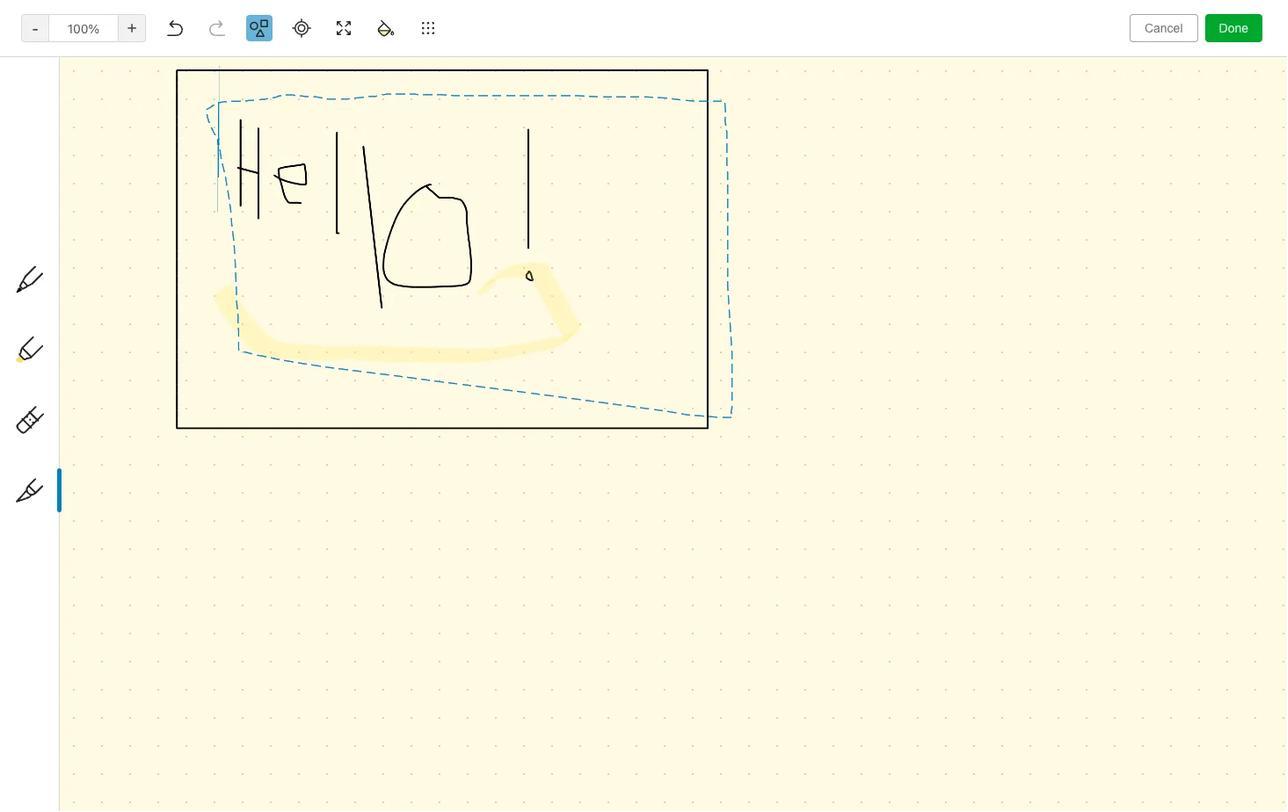 Task type: vqa. For each thing, say whether or not it's contained in the screenshot.


Task type: locate. For each thing, give the bounding box(es) containing it.
workbook for nov 28
[[531, 204, 589, 218]]

0 horizontal spatial just now
[[373, 119, 424, 134]]

0 horizontal spatial just
[[373, 119, 397, 134]]

title for title 1
[[232, 204, 257, 218]]

stack
[[88, 246, 117, 260]]

title down tree
[[232, 204, 257, 218]]

a
[[138, 230, 144, 244]]

min
[[382, 147, 402, 162], [461, 147, 481, 162], [391, 175, 412, 190], [471, 175, 491, 190]]

icon
[[96, 230, 119, 244]]

Search text field
[[23, 51, 188, 83]]

1 vertical spatial on
[[122, 230, 135, 244]]

1 workbook from the top
[[531, 119, 589, 134]]

2 row group from the top
[[211, 113, 840, 309]]

( inside notes (
[[77, 429, 81, 443]]

on left a at the left top of page
[[122, 230, 135, 244]]

1 vertical spatial (
[[74, 591, 79, 605]]

14 down 38 min ago
[[478, 260, 491, 275]]

5 workbook 2 from the top
[[531, 232, 599, 247]]

1 min ago up 38 min ago
[[452, 147, 506, 162]]

notes up notes
[[249, 18, 297, 38]]

workbook 2 for 36 min ago
[[531, 175, 599, 190]]

workbook 2 for nov 13
[[531, 288, 599, 303]]

workbook 2 for nov 14
[[531, 260, 599, 275]]

add
[[32, 262, 52, 276]]

7
[[232, 55, 239, 69]]

2023
[[684, 54, 714, 69]]

just now down created on the top left of page
[[452, 119, 503, 134]]

1 horizontal spatial 14
[[478, 260, 491, 275]]

row group containing untitled
[[211, 113, 840, 309]]

2
[[592, 119, 599, 134], [592, 147, 599, 162], [592, 175, 599, 190], [592, 204, 599, 218], [592, 232, 599, 247], [592, 260, 599, 275], [592, 288, 599, 303]]

1 2 from the top
[[592, 119, 599, 134]]

notes up tasks
[[39, 429, 72, 444]]

1 horizontal spatial nov 14
[[452, 260, 491, 275]]

notes right recent
[[61, 302, 92, 316]]

5 workbook from the top
[[531, 232, 589, 247]]

just down created on the top left of page
[[452, 119, 476, 134]]

just now
[[373, 119, 424, 134], [452, 119, 503, 134]]

tags
[[40, 524, 66, 539]]

2 title from the top
[[232, 204, 257, 218]]

workbook 2 for 1 min ago
[[531, 147, 599, 162]]

3 untitled from the top
[[232, 232, 277, 247]]

ago right 38
[[494, 175, 516, 190]]

0 horizontal spatial 13
[[399, 288, 412, 303]]

14
[[399, 260, 412, 275], [478, 260, 491, 275]]

(
[[77, 429, 81, 443], [74, 591, 79, 605]]

2 now from the left
[[479, 119, 503, 134]]

2 2 from the top
[[592, 147, 599, 162]]

4 untitled from the top
[[232, 260, 277, 275]]

0 horizontal spatial nov 13
[[373, 288, 412, 303]]

1 title from the top
[[232, 92, 259, 104]]

7 workbook from the top
[[531, 288, 589, 303]]

None search field
[[23, 51, 188, 83]]

( for trash
[[74, 591, 79, 605]]

on left dec
[[627, 54, 641, 69]]

2 vertical spatial notes
[[39, 429, 72, 444]]

1 vertical spatial title
[[232, 204, 257, 218]]

now down "updated"
[[400, 119, 424, 134]]

shared
[[39, 553, 79, 568]]

me
[[109, 553, 127, 568]]

( inside trash (
[[74, 591, 79, 605]]

2 nov 14 from the left
[[452, 260, 491, 275]]

1 horizontal spatial 13
[[478, 288, 491, 303]]

ago left 38
[[415, 175, 436, 190]]

1 horizontal spatial 1
[[373, 147, 378, 162]]

0 horizontal spatial on
[[122, 230, 135, 244]]

untitled for nov 13
[[232, 288, 277, 303]]

1 horizontal spatial 1 min ago
[[452, 147, 506, 162]]

0 horizontal spatial 1
[[260, 204, 266, 218]]

13
[[399, 288, 412, 303], [478, 288, 491, 303]]

just now down "updated"
[[373, 119, 424, 134]]

notebooks
[[40, 496, 101, 511]]

6 workbook from the top
[[531, 260, 589, 275]]

nov 28
[[373, 204, 414, 218]]

now down created on the top left of page
[[479, 119, 503, 134]]

1 nov 14 from the left
[[373, 260, 412, 275]]

workbook for 36 min ago
[[531, 175, 589, 190]]

note,
[[148, 230, 175, 244]]

2 for just now
[[592, 119, 599, 134]]

title for title
[[232, 92, 259, 104]]

1 workbook 2 from the top
[[531, 119, 599, 134]]

on
[[627, 54, 641, 69], [122, 230, 135, 244]]

changes
[[1194, 787, 1239, 801]]

row group containing title
[[211, 84, 928, 113]]

3 2 from the top
[[592, 175, 599, 190]]

settings image
[[179, 14, 200, 35]]

untitled
[[232, 119, 277, 134], [232, 147, 277, 162], [232, 232, 277, 247], [232, 260, 277, 275], [232, 288, 277, 303]]

new button
[[11, 92, 200, 124]]

0 horizontal spatial 1 min ago
[[373, 147, 427, 162]]

last
[[560, 54, 584, 69]]

2 nov 13 from the left
[[452, 288, 491, 303]]

1 horizontal spatial just
[[452, 119, 476, 134]]

7 2 from the top
[[592, 288, 599, 303]]

1 min ago up 36 min ago
[[373, 147, 427, 162]]

1
[[373, 147, 378, 162], [452, 147, 457, 162], [260, 204, 266, 218]]

1 untitled from the top
[[232, 119, 277, 134]]

workbook for just now
[[531, 119, 589, 134]]

0 horizontal spatial 14
[[399, 260, 412, 275]]

notes inside note list element
[[249, 18, 297, 38]]

now
[[400, 119, 424, 134], [479, 119, 503, 134]]

row group
[[211, 84, 928, 113], [211, 113, 840, 309]]

0 vertical spatial notes
[[249, 18, 297, 38]]

just
[[373, 119, 397, 134], [452, 119, 476, 134]]

nov
[[373, 204, 395, 218], [452, 204, 474, 218], [373, 232, 395, 247], [452, 232, 474, 247], [373, 260, 395, 275], [452, 260, 474, 275], [373, 288, 395, 303], [452, 288, 474, 303]]

( right trash
[[74, 591, 79, 605]]

workbook 2 for nov 28
[[531, 204, 599, 218]]

5 untitled from the top
[[232, 288, 277, 303]]

1 min ago
[[373, 147, 427, 162], [452, 147, 506, 162]]

0 vertical spatial (
[[77, 429, 81, 443]]

notes for notes (
[[39, 429, 72, 444]]

nov 14 down the nov 28
[[373, 260, 412, 275]]

group containing add your first shortcut
[[0, 194, 210, 430]]

36 min ago
[[373, 175, 436, 190]]

nov 14 down 38
[[452, 260, 491, 275]]

0 vertical spatial title
[[232, 92, 259, 104]]

nov 27 for 27
[[452, 232, 492, 247]]

1 horizontal spatial nov 13
[[452, 288, 491, 303]]

untitled for nov 14
[[232, 260, 277, 275]]

1 vertical spatial notes
[[61, 302, 92, 316]]

2 workbook from the top
[[531, 147, 589, 162]]

tasks
[[39, 458, 71, 473]]

group
[[0, 194, 210, 430]]

saved
[[1242, 787, 1273, 801]]

trash (
[[39, 591, 79, 606]]

2 just from the left
[[452, 119, 476, 134]]

home
[[39, 145, 72, 160]]

4 2 from the top
[[592, 204, 599, 218]]

4 workbook 2 from the top
[[531, 204, 599, 218]]

workbook
[[531, 119, 589, 134], [531, 147, 589, 162], [531, 175, 589, 190], [531, 204, 589, 218], [531, 232, 589, 247], [531, 260, 589, 275], [531, 288, 589, 303]]

1 horizontal spatial on
[[627, 54, 641, 69]]

it
[[55, 262, 62, 276]]

workbook 2
[[531, 119, 599, 134], [531, 147, 599, 162], [531, 175, 599, 190], [531, 204, 599, 218], [531, 232, 599, 247], [531, 260, 599, 275], [531, 288, 599, 303]]

( up the tasks button
[[77, 429, 81, 443]]

notes inside notes (
[[39, 429, 72, 444]]

2 for 1 min ago
[[592, 147, 599, 162]]

workbook for nov 27
[[531, 232, 589, 247]]

notes for notes
[[249, 18, 297, 38]]

tree
[[0, 138, 211, 715]]

add tag image
[[586, 783, 608, 804]]

1 14 from the left
[[399, 260, 412, 275]]

1 horizontal spatial now
[[479, 119, 503, 134]]

14 down 28
[[399, 260, 412, 275]]

2 untitled from the top
[[232, 147, 277, 162]]

1 row group from the top
[[211, 84, 928, 113]]

5 2 from the top
[[592, 232, 599, 247]]

0 vertical spatial on
[[627, 54, 641, 69]]

nov 14
[[373, 260, 412, 275], [452, 260, 491, 275]]

all changes saved
[[1177, 787, 1273, 801]]

row group inside note list element
[[211, 113, 840, 309]]

location
[[531, 92, 581, 104]]

2 for nov 27
[[592, 232, 599, 247]]

2 horizontal spatial 1
[[452, 147, 457, 162]]

shortcuts
[[40, 173, 95, 188]]

workbook 2 for nov 27
[[531, 232, 599, 247]]

on inside note window element
[[627, 54, 641, 69]]

your
[[56, 210, 81, 224]]

6 2 from the top
[[592, 260, 599, 275]]

just down "updated"
[[373, 119, 397, 134]]

27 for 27
[[478, 232, 492, 247]]

7 workbook 2 from the top
[[531, 288, 599, 303]]

shortcut
[[109, 210, 155, 224]]

title
[[232, 92, 259, 104], [232, 204, 257, 218]]

shared with me
[[39, 553, 127, 568]]

1 now from the left
[[400, 119, 424, 134]]

Note Editor text field
[[0, 0, 1287, 811]]

updated
[[373, 92, 419, 104]]

3 workbook from the top
[[531, 175, 589, 190]]

2 workbook 2 from the top
[[531, 147, 599, 162]]

3 workbook 2 from the top
[[531, 175, 599, 190]]

6 workbook 2 from the top
[[531, 260, 599, 275]]

add your first shortcut
[[32, 210, 155, 224]]

1 horizontal spatial just now
[[452, 119, 503, 134]]

nov 13
[[373, 288, 412, 303], [452, 288, 491, 303]]

nov 27
[[452, 204, 492, 218], [373, 232, 413, 247], [452, 232, 492, 247]]

4 workbook from the top
[[531, 204, 589, 218]]

36
[[373, 175, 388, 190]]

0 horizontal spatial now
[[400, 119, 424, 134]]

1 1 min ago from the left
[[373, 147, 427, 162]]

title down 7 notes
[[232, 92, 259, 104]]

0 horizontal spatial nov 14
[[373, 260, 412, 275]]

notes
[[249, 18, 297, 38], [61, 302, 92, 316], [39, 429, 72, 444]]

expand notebooks image
[[4, 497, 18, 511]]

27
[[478, 204, 492, 218], [399, 232, 413, 247], [478, 232, 492, 247]]

ago
[[406, 147, 427, 162], [485, 147, 506, 162], [415, 175, 436, 190], [494, 175, 516, 190]]

1 13 from the left
[[399, 288, 412, 303]]

38
[[452, 175, 467, 190]]



Task type: describe. For each thing, give the bounding box(es) containing it.
note list element
[[211, 0, 928, 811]]

last edited on dec 5, 2023
[[560, 54, 714, 69]]

min right 38
[[471, 175, 491, 190]]

all
[[1177, 787, 1190, 801]]

or
[[120, 246, 131, 260]]

recent notes
[[20, 302, 92, 316]]

the
[[61, 230, 78, 244]]

( for notes
[[77, 429, 81, 443]]

notebook,
[[32, 246, 85, 260]]

click the
[[32, 230, 81, 244]]

add
[[32, 210, 53, 224]]

ago up 36 min ago
[[406, 147, 427, 162]]

shared with me link
[[0, 546, 210, 574]]

workbook for nov 14
[[531, 260, 589, 275]]

1 just now from the left
[[373, 119, 424, 134]]

new
[[39, 100, 64, 115]]

untitled for just now
[[232, 119, 277, 134]]

notes inside group
[[61, 302, 92, 316]]

27 for 28
[[478, 204, 492, 218]]

1 nov 13 from the left
[[373, 288, 412, 303]]

min right 36
[[391, 175, 412, 190]]

to
[[155, 246, 165, 260]]

you
[[1147, 13, 1167, 27]]

2 for nov 14
[[592, 260, 599, 275]]

2 for nov 28
[[592, 204, 599, 218]]

7 notes
[[232, 55, 274, 69]]

38 min ago
[[452, 175, 516, 190]]

workbook for nov 13
[[531, 288, 589, 303]]

created
[[452, 92, 497, 104]]

share button
[[1181, 7, 1245, 35]]

upgrade
[[91, 741, 143, 756]]

notes (
[[39, 429, 81, 444]]

5,
[[670, 54, 681, 69]]

edited
[[587, 54, 623, 69]]

share
[[1196, 13, 1230, 28]]

untitled for 1 min ago
[[232, 147, 277, 162]]

tree containing home
[[0, 138, 211, 715]]

2 13 from the left
[[478, 288, 491, 303]]

note window element
[[0, 0, 1287, 811]]

trash
[[39, 591, 70, 606]]

2 for 36 min ago
[[592, 175, 599, 190]]

ago up 38 min ago
[[485, 147, 506, 162]]

untitled for nov 27
[[232, 232, 277, 247]]

icon on a note, notebook, stack or tag to add it here.
[[32, 230, 175, 276]]

on inside "icon on a note, notebook, stack or tag to add it here."
[[122, 230, 135, 244]]

here.
[[65, 262, 92, 276]]

recent
[[20, 302, 57, 316]]

min up 38
[[461, 147, 481, 162]]

title 1
[[232, 204, 266, 218]]

2 14 from the left
[[478, 260, 491, 275]]

only you
[[1120, 13, 1167, 27]]

dec
[[644, 54, 667, 69]]

click
[[32, 230, 58, 244]]

2 just now from the left
[[452, 119, 503, 134]]

workbook for 1 min ago
[[531, 147, 589, 162]]

upgrade button
[[11, 731, 200, 766]]

only
[[1120, 13, 1144, 27]]

workbook 2 for just now
[[531, 119, 599, 134]]

nov 27 for 28
[[452, 204, 492, 218]]

tag
[[134, 246, 151, 260]]

tree
[[232, 175, 257, 190]]

1 just from the left
[[373, 119, 397, 134]]

with
[[82, 553, 106, 568]]

home link
[[0, 138, 211, 166]]

first
[[84, 210, 106, 224]]

shortcuts button
[[0, 166, 210, 194]]

min up 36
[[382, 147, 402, 162]]

notes
[[242, 55, 274, 69]]

2 for nov 13
[[592, 288, 599, 303]]

notebooks link
[[0, 490, 210, 518]]

tags button
[[0, 518, 210, 546]]

tasks button
[[0, 451, 210, 479]]

add a reminder image
[[557, 783, 578, 804]]

2 1 min ago from the left
[[452, 147, 506, 162]]

28
[[399, 204, 414, 218]]



